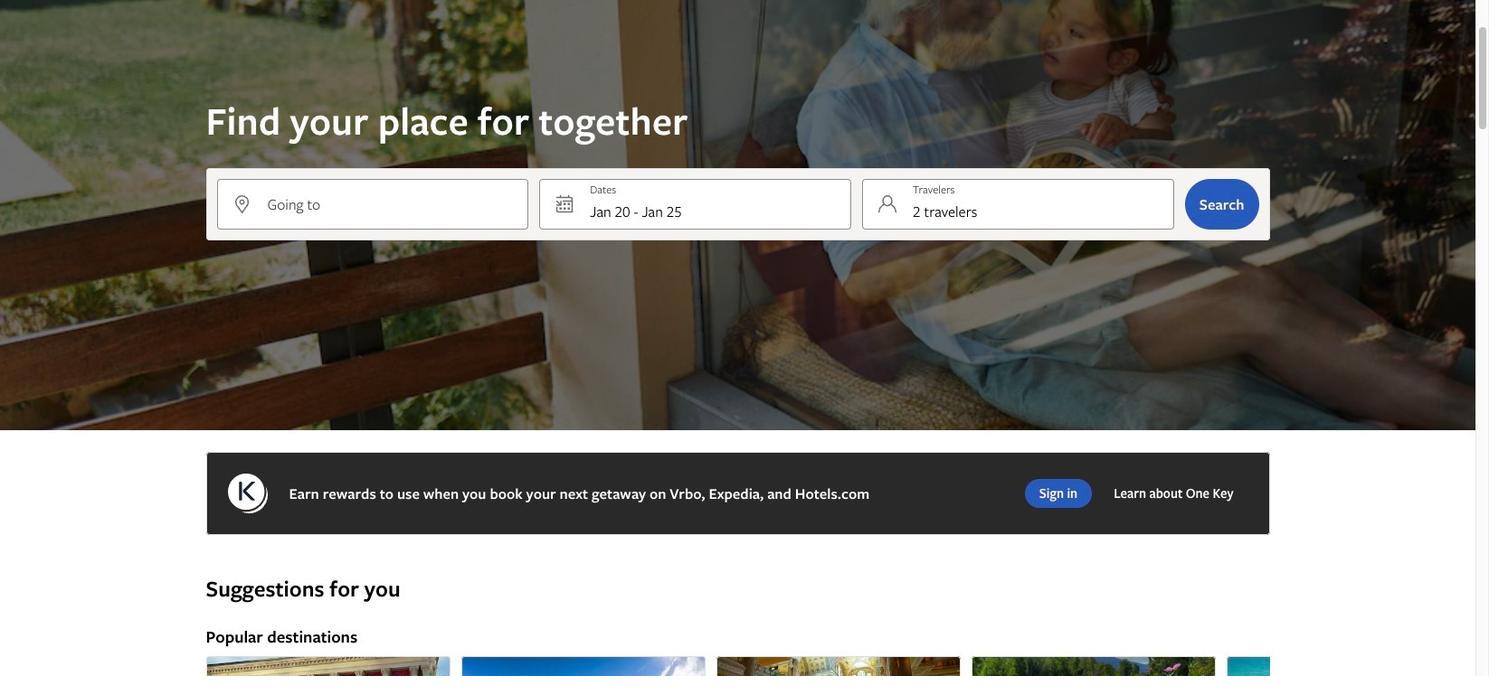 Task type: vqa. For each thing, say whether or not it's contained in the screenshot.
the
no



Task type: locate. For each thing, give the bounding box(es) containing it.
cancun which includes a sandy beach, landscape views and general coastal views image
[[1226, 657, 1471, 677]]

steamboat ski resort which includes flowers, a river or creek and tranquil scenes image
[[971, 657, 1215, 677]]

golden triangle showing an administrative buidling and heritage architecture image
[[206, 657, 450, 677]]



Task type: describe. For each thing, give the bounding box(es) containing it.
wizard region
[[0, 0, 1476, 431]]

las vegas featuring interior views image
[[716, 657, 960, 677]]

breckenridge ski resort showing snow, mountains and snow boarding image
[[461, 657, 705, 677]]



